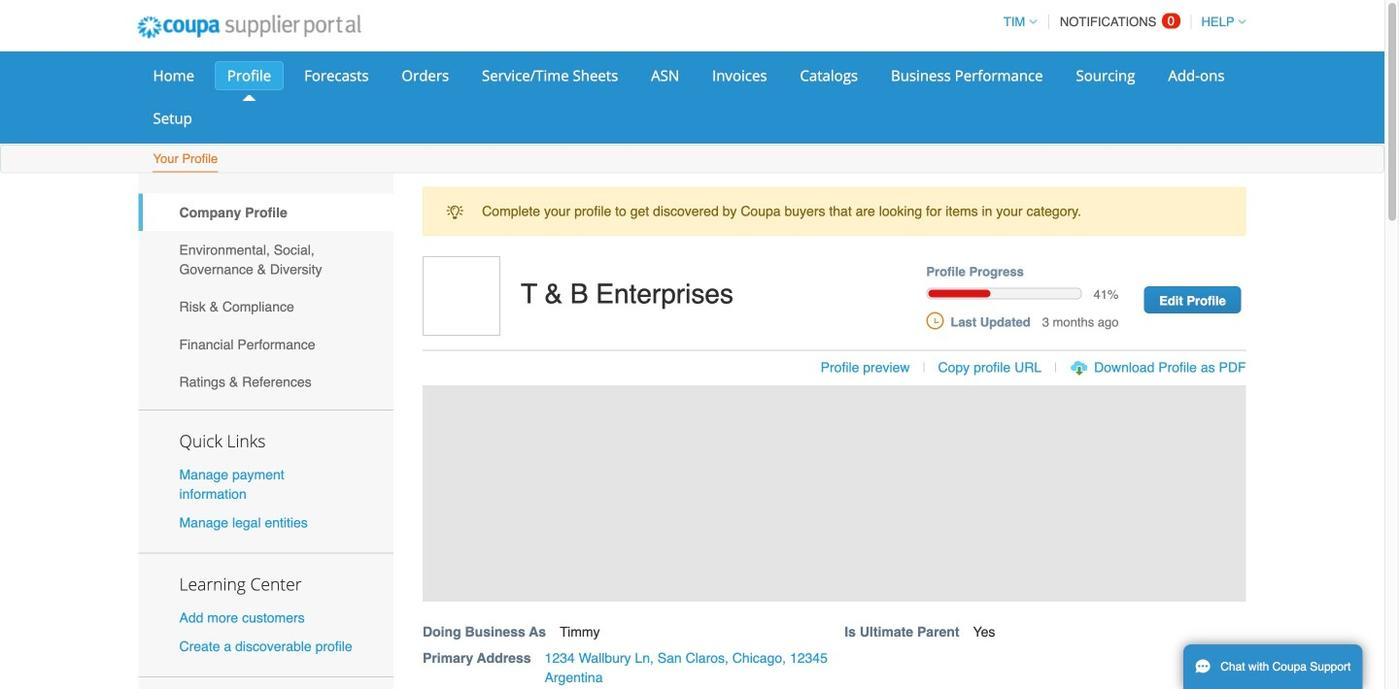 Task type: vqa. For each thing, say whether or not it's contained in the screenshot.
the T & B Enterprises Image
yes



Task type: locate. For each thing, give the bounding box(es) containing it.
navigation
[[995, 3, 1246, 41]]

alert
[[423, 187, 1246, 236]]

banner
[[416, 256, 1267, 690]]



Task type: describe. For each thing, give the bounding box(es) containing it.
coupa supplier portal image
[[124, 3, 374, 51]]

background image
[[423, 386, 1246, 603]]

t & b enterprises image
[[423, 256, 500, 336]]



